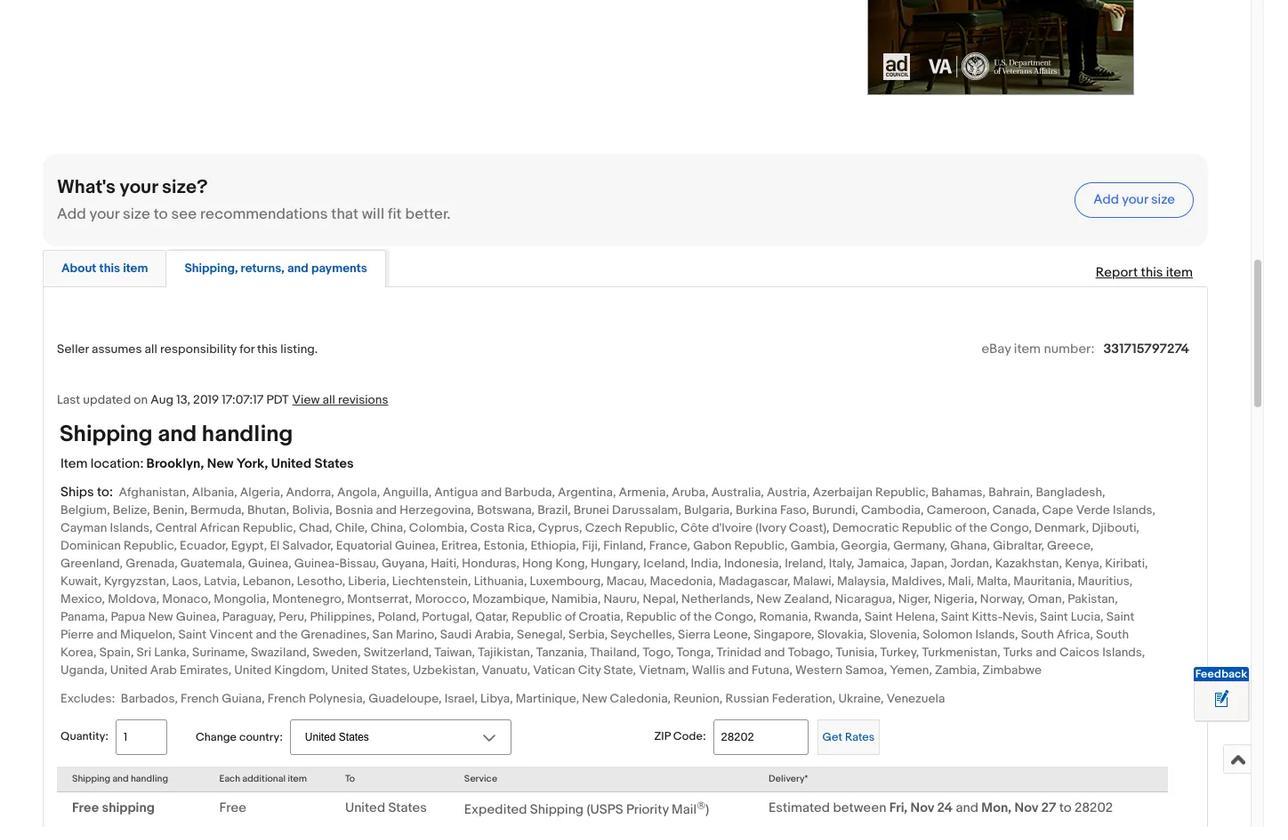 Task type: vqa. For each thing, say whether or not it's contained in the screenshot.
first the buy from the top of the page
no



Task type: locate. For each thing, give the bounding box(es) containing it.
all right assumes
[[145, 341, 157, 356]]

united down sweden,
[[331, 663, 368, 678]]

of down namibia,
[[565, 609, 576, 624]]

turks
[[1003, 645, 1033, 660]]

congo, down canada,
[[990, 520, 1032, 535]]

libya,
[[480, 691, 513, 706]]

republic up senegal,
[[512, 609, 562, 624]]

1 horizontal spatial free
[[219, 800, 246, 817]]

0 horizontal spatial french
[[181, 691, 219, 706]]

arab
[[150, 663, 177, 678]]

and up futuna,
[[764, 645, 785, 660]]

republic, down 'bhutan,'
[[243, 520, 296, 535]]

this right for
[[257, 341, 278, 356]]

tajikistan,
[[478, 645, 533, 660]]

1 horizontal spatial size
[[1151, 191, 1175, 208]]

luxembourg,
[[530, 574, 604, 589]]

brooklyn,
[[146, 455, 204, 472]]

1 horizontal spatial the
[[694, 609, 712, 624]]

shipping, returns, and payments button
[[185, 259, 367, 276]]

0 horizontal spatial nov
[[911, 800, 934, 817]]

your for size?
[[120, 176, 158, 199]]

western
[[795, 663, 843, 678]]

namibia,
[[551, 591, 601, 607]]

excludes:
[[61, 691, 115, 706]]

republic up germany,
[[902, 520, 953, 535]]

fit
[[388, 205, 402, 223]]

and right the "returns,"
[[287, 260, 309, 275]]

17:07:17
[[222, 392, 264, 407]]

1 horizontal spatial french
[[268, 691, 306, 706]]

and
[[287, 260, 309, 275], [158, 421, 197, 448], [481, 485, 502, 500], [376, 502, 397, 518], [96, 627, 117, 642], [256, 627, 277, 642], [764, 645, 785, 660], [1036, 645, 1057, 660], [728, 663, 749, 678], [112, 773, 129, 785], [956, 800, 979, 817]]

1 vertical spatial states
[[388, 800, 427, 817]]

rica,
[[507, 520, 535, 535]]

0 vertical spatial shipping and handling
[[60, 421, 293, 448]]

your
[[120, 176, 158, 199], [1122, 191, 1148, 208], [89, 205, 119, 223]]

2 vertical spatial shipping
[[530, 802, 584, 818]]

new down city
[[582, 691, 607, 706]]

your up report this item link
[[1122, 191, 1148, 208]]

aruba,
[[672, 485, 709, 500]]

1 horizontal spatial add
[[1094, 191, 1119, 208]]

netherlands,
[[682, 591, 754, 607]]

guinea,
[[395, 538, 439, 553], [248, 556, 292, 571], [176, 609, 219, 624]]

0 horizontal spatial the
[[280, 627, 298, 642]]

islands, down the kitts-
[[976, 627, 1018, 642]]

shipping inside 'expedited shipping (usps priority mail ® )'
[[530, 802, 584, 818]]

0 horizontal spatial this
[[99, 260, 120, 275]]

0 horizontal spatial size
[[123, 205, 150, 223]]

republic up seychelles,
[[626, 609, 677, 624]]

add up report
[[1094, 191, 1119, 208]]

burundi,
[[812, 502, 858, 518]]

shipping up location:
[[60, 421, 153, 448]]

paraguay,
[[222, 609, 276, 624]]

congo, up leone,
[[715, 609, 757, 624]]

solomon
[[923, 627, 973, 642]]

1 vertical spatial shipping
[[72, 773, 110, 785]]

united down to
[[345, 800, 385, 817]]

islands, up djibouti,
[[1113, 502, 1156, 518]]

what's
[[57, 176, 115, 199]]

verde
[[1076, 502, 1110, 518]]

estonia,
[[484, 538, 528, 553]]

saint up lanka,
[[178, 627, 207, 642]]

jamaica,
[[857, 556, 908, 571]]

2 horizontal spatial of
[[955, 520, 966, 535]]

1 vertical spatial the
[[694, 609, 712, 624]]

27
[[1041, 800, 1056, 817]]

nov left 27
[[1015, 800, 1038, 817]]

free down each
[[219, 800, 246, 817]]

poland,
[[378, 609, 419, 624]]

1 horizontal spatial this
[[257, 341, 278, 356]]

that
[[331, 205, 358, 223]]

thailand,
[[590, 645, 640, 660]]

(ivory
[[756, 520, 786, 535]]

1 vertical spatial to
[[1059, 800, 1072, 817]]

bangladesh,
[[1036, 485, 1106, 500]]

item inside about this item button
[[123, 260, 148, 275]]

country:
[[239, 730, 283, 745]]

to left see
[[154, 205, 168, 223]]

331715797274
[[1104, 340, 1190, 357]]

0 horizontal spatial south
[[1021, 627, 1054, 642]]

free
[[72, 800, 99, 817], [219, 800, 246, 817]]

1 vertical spatial all
[[323, 392, 335, 407]]

handling up york,
[[202, 421, 293, 448]]

saint down nigeria,
[[941, 609, 969, 624]]

Quantity: text field
[[116, 720, 167, 755]]

0 horizontal spatial free
[[72, 800, 99, 817]]

add
[[1094, 191, 1119, 208], [57, 205, 86, 223]]

1 horizontal spatial guinea,
[[248, 556, 292, 571]]

1 vertical spatial congo,
[[715, 609, 757, 624]]

lithuania,
[[474, 574, 527, 589]]

islands, down belize,
[[110, 520, 153, 535]]

nov
[[911, 800, 934, 817], [1015, 800, 1038, 817]]

gibraltar,
[[993, 538, 1045, 553]]

1 nov from the left
[[911, 800, 934, 817]]

1 horizontal spatial nov
[[1015, 800, 1038, 817]]

to:
[[97, 484, 113, 501]]

and up free shipping
[[112, 773, 129, 785]]

size inside what's your size? add your size to see recommendations that will fit better.
[[123, 205, 150, 223]]

the up ghana,
[[969, 520, 988, 535]]

2 horizontal spatial this
[[1141, 264, 1163, 281]]

0 horizontal spatial handling
[[131, 773, 168, 785]]

turkey,
[[880, 645, 919, 660]]

item for each additional item
[[288, 773, 307, 785]]

item right additional
[[288, 773, 307, 785]]

guinea, down monaco,
[[176, 609, 219, 624]]

of up sierra
[[680, 609, 691, 624]]

central
[[155, 520, 197, 535]]

1 horizontal spatial to
[[1059, 800, 1072, 817]]

city
[[578, 663, 601, 678]]

2 vertical spatial guinea,
[[176, 609, 219, 624]]

handling up shipping
[[131, 773, 168, 785]]

african
[[200, 520, 240, 535]]

french down emirates,
[[181, 691, 219, 706]]

add down what's
[[57, 205, 86, 223]]

shipping left (usps
[[530, 802, 584, 818]]

salvador,
[[283, 538, 333, 553]]

cape
[[1042, 502, 1074, 518]]

the up sierra
[[694, 609, 712, 624]]

islands, right caicos
[[1103, 645, 1145, 660]]

states up 'andorra,'
[[315, 455, 354, 472]]

nov left 24
[[911, 800, 934, 817]]

item inside report this item link
[[1166, 264, 1193, 281]]

to right 27
[[1059, 800, 1072, 817]]

last updated on aug 13, 2019 17:07:17 pdt view all revisions
[[57, 392, 388, 407]]

2 horizontal spatial the
[[969, 520, 988, 535]]

0 vertical spatial congo,
[[990, 520, 1032, 535]]

this right about
[[99, 260, 120, 275]]

0 horizontal spatial guinea,
[[176, 609, 219, 624]]

guinea, up guyana,
[[395, 538, 439, 553]]

taiwan,
[[434, 645, 475, 660]]

tab list containing about this item
[[43, 246, 1208, 287]]

1 horizontal spatial republic
[[626, 609, 677, 624]]

2019
[[193, 392, 219, 407]]

and inside button
[[287, 260, 309, 275]]

tanzania,
[[536, 645, 587, 660]]

2 free from the left
[[219, 800, 246, 817]]

1 horizontal spatial all
[[323, 392, 335, 407]]

bhutan,
[[247, 502, 289, 518]]

your inside add your size button
[[1122, 191, 1148, 208]]

chile,
[[335, 520, 368, 535]]

of down cameroon,
[[955, 520, 966, 535]]

0 horizontal spatial to
[[154, 205, 168, 223]]

states left the expedited at bottom left
[[388, 800, 427, 817]]

seller assumes all responsibility for this listing.
[[57, 341, 318, 356]]

madagascar,
[[719, 574, 790, 589]]

the
[[969, 520, 988, 535], [694, 609, 712, 624], [280, 627, 298, 642]]

and up china,
[[376, 502, 397, 518]]

0 vertical spatial to
[[154, 205, 168, 223]]

qatar,
[[475, 609, 509, 624]]

trinidad
[[717, 645, 762, 660]]

leone,
[[713, 627, 751, 642]]

bahamas,
[[932, 485, 986, 500]]

federation,
[[772, 691, 836, 706]]

this inside button
[[99, 260, 120, 275]]

item right report
[[1166, 264, 1193, 281]]

each additional item
[[219, 773, 307, 785]]

1 horizontal spatial states
[[388, 800, 427, 817]]

this for report
[[1141, 264, 1163, 281]]

shipping up free shipping
[[72, 773, 110, 785]]

aug
[[151, 392, 174, 407]]

item right about
[[123, 260, 148, 275]]

united up guiana,
[[234, 663, 272, 678]]

tonga,
[[677, 645, 714, 660]]

and up botswana,
[[481, 485, 502, 500]]

ebay
[[982, 340, 1011, 357]]

and up brooklyn,
[[158, 421, 197, 448]]

0 vertical spatial states
[[315, 455, 354, 472]]

0 vertical spatial guinea,
[[395, 538, 439, 553]]

free for free shipping
[[72, 800, 99, 817]]

republic,
[[875, 485, 929, 500], [243, 520, 296, 535], [625, 520, 678, 535], [124, 538, 177, 553], [735, 538, 788, 553]]

your left size?
[[120, 176, 158, 199]]

south down lucia,
[[1096, 627, 1129, 642]]

and down trinidad
[[728, 663, 749, 678]]

Add your size to see recommendations that will fit better. text field
[[57, 205, 451, 223]]

change country:
[[196, 730, 283, 745]]

kuwait,
[[61, 574, 101, 589]]

1 free from the left
[[72, 800, 99, 817]]

french down kingdom,
[[268, 691, 306, 706]]

the down peru,
[[280, 627, 298, 642]]

kazakhstan,
[[995, 556, 1062, 571]]

2 nov from the left
[[1015, 800, 1038, 817]]

republic, down darussalam,
[[625, 520, 678, 535]]

additional
[[242, 773, 286, 785]]

anguilla,
[[383, 485, 432, 500]]

new up miquelon, at the bottom of page
[[148, 609, 173, 624]]

all right view
[[323, 392, 335, 407]]

change
[[196, 730, 237, 745]]

malta,
[[977, 574, 1011, 589]]

mauritius,
[[1078, 574, 1133, 589]]

0 horizontal spatial add
[[57, 205, 86, 223]]

1 vertical spatial handling
[[131, 773, 168, 785]]

grenadines,
[[301, 627, 370, 642]]

and up swaziland,
[[256, 627, 277, 642]]

uzbekistan,
[[413, 663, 479, 678]]

zambia,
[[935, 663, 980, 678]]

belize,
[[113, 502, 150, 518]]

york,
[[236, 455, 268, 472]]

vanuatu,
[[482, 663, 530, 678]]

0 vertical spatial all
[[145, 341, 157, 356]]

shipping and handling up free shipping
[[72, 773, 168, 785]]

size left see
[[123, 205, 150, 223]]

report this item link
[[1087, 255, 1202, 290]]

1 horizontal spatial south
[[1096, 627, 1129, 642]]

size up report this item link
[[1151, 191, 1175, 208]]

fri,
[[890, 800, 908, 817]]

to
[[154, 205, 168, 223], [1059, 800, 1072, 817]]

this right report
[[1141, 264, 1163, 281]]

south down the nevis,
[[1021, 627, 1054, 642]]

1 horizontal spatial handling
[[202, 421, 293, 448]]

guinea, up the lebanon,
[[248, 556, 292, 571]]

pakistan,
[[1068, 591, 1118, 607]]

get rates
[[823, 730, 875, 745]]

republic, up grenada,
[[124, 538, 177, 553]]

free left shipping
[[72, 800, 99, 817]]

2 vertical spatial the
[[280, 627, 298, 642]]

caicos
[[1060, 645, 1100, 660]]

tab list
[[43, 246, 1208, 287]]

shipping and handling up brooklyn,
[[60, 421, 293, 448]]

tunisia,
[[836, 645, 878, 660]]

view
[[292, 392, 320, 407]]



Task type: describe. For each thing, give the bounding box(es) containing it.
saint down the nicaragua,
[[865, 609, 893, 624]]

afghanistan, albania, algeria, andorra, angola, anguilla, antigua and barbuda, argentina, armenia, aruba, australia, austria, azerbaijan republic, bahamas, bahrain, bangladesh, belgium, belize, benin, bermuda, bhutan, bolivia, bosnia and herzegovina, botswana, brazil, brunei darussalam, bulgaria, burkina faso, burundi, cambodia, cameroon, canada, cape verde islands, cayman islands, central african republic, chad, chile, china, colombia, costa rica, cyprus, czech republic, côte d'ivoire (ivory coast), democratic republic of the congo, denmark, djibouti, dominican republic, ecuador, egypt, el salvador, equatorial guinea, eritrea, estonia, ethiopia, fiji, finland, france, gabon republic, gambia, georgia, germany, ghana, gibraltar, greece, greenland, grenada, guatemala, guinea, guinea-bissau, guyana, haiti, honduras, hong kong, hungary, iceland, india, indonesia, ireland, italy, jamaica, japan, jordan, kazakhstan, kenya, kiribati, kuwait, kyrgyzstan, laos, latvia, lebanon, lesotho, liberia, liechtenstein, lithuania, luxembourg, macau, macedonia, madagascar, malawi, malaysia, maldives, mali, malta, mauritania, mauritius, mexico, moldova, monaco, mongolia, montenegro, montserrat, morocco, mozambique, namibia, nauru, nepal, netherlands, new zealand, nicaragua, niger, nigeria, norway, oman, pakistan, panama, papua new guinea, paraguay, peru, philippines, poland, portugal, qatar, republic of croatia, republic of the congo, romania, rwanda, saint helena, saint kitts-nevis, saint lucia, saint pierre and miquelon, saint vincent and the grenadines, san marino, saudi arabia, senegal, serbia, seychelles, sierra leone, singapore, slovakia, slovenia, solomon islands, south africa, south korea, spain, sri lanka, suriname, swaziland, sweden, switzerland, taiwan, tajikistan, tanzania, thailand, togo, tonga, trinidad and tobago, tunisia, turkey, turkmenistan, turks and caicos islands, uganda, united arab emirates, united kingdom, united states, uzbekistan, vanuatu, vatican city state, vietnam, wallis and futuna, western samoa, yemen, zambia, zimbabwe
[[61, 485, 1156, 678]]

and right 24
[[956, 800, 979, 817]]

oman,
[[1028, 591, 1065, 607]]

cambodia,
[[861, 502, 924, 518]]

united up 'andorra,'
[[271, 455, 312, 472]]

revisions
[[338, 392, 388, 407]]

samoa,
[[845, 663, 887, 678]]

czech
[[585, 520, 622, 535]]

0 vertical spatial shipping
[[60, 421, 153, 448]]

singapore,
[[754, 627, 815, 642]]

denmark,
[[1035, 520, 1089, 535]]

papua
[[111, 609, 145, 624]]

colombia,
[[409, 520, 468, 535]]

ecuador,
[[180, 538, 228, 553]]

republic, up indonesia,
[[735, 538, 788, 553]]

guyana,
[[382, 556, 428, 571]]

africa,
[[1057, 627, 1093, 642]]

2 south from the left
[[1096, 627, 1129, 642]]

ZIP Code: text field
[[713, 720, 808, 755]]

to
[[345, 773, 355, 785]]

your down what's
[[89, 205, 119, 223]]

service
[[464, 773, 497, 785]]

emirates,
[[180, 663, 231, 678]]

about this item
[[61, 260, 148, 275]]

iceland,
[[643, 556, 688, 571]]

sweden,
[[312, 645, 361, 660]]

nigeria,
[[934, 591, 978, 607]]

to inside what's your size? add your size to see recommendations that will fit better.
[[154, 205, 168, 223]]

mozambique,
[[472, 591, 549, 607]]

republic, up cambodia,
[[875, 485, 929, 500]]

ukraine,
[[839, 691, 884, 706]]

darussalam,
[[612, 502, 681, 518]]

1 french from the left
[[181, 691, 219, 706]]

this for about
[[99, 260, 120, 275]]

add inside what's your size? add your size to see recommendations that will fit better.
[[57, 205, 86, 223]]

faso,
[[780, 502, 810, 518]]

2 french from the left
[[268, 691, 306, 706]]

1 horizontal spatial of
[[680, 609, 691, 624]]

saint down 'oman,'
[[1040, 609, 1068, 624]]

uganda,
[[61, 663, 107, 678]]

caledonia,
[[610, 691, 671, 706]]

kong,
[[556, 556, 588, 571]]

united states
[[345, 800, 427, 817]]

maldives,
[[892, 574, 945, 589]]

miquelon,
[[120, 627, 176, 642]]

zimbabwe
[[983, 663, 1042, 678]]

argentina,
[[558, 485, 616, 500]]

guatemala,
[[180, 556, 245, 571]]

italy,
[[829, 556, 855, 571]]

your for size
[[1122, 191, 1148, 208]]

0 horizontal spatial congo,
[[715, 609, 757, 624]]

dominican
[[61, 538, 121, 553]]

0 vertical spatial the
[[969, 520, 988, 535]]

size inside button
[[1151, 191, 1175, 208]]

peru,
[[279, 609, 307, 624]]

vietnam,
[[639, 663, 689, 678]]

item for about this item
[[123, 260, 148, 275]]

add your size button
[[1075, 182, 1194, 218]]

excludes: barbados, french guiana, french polynesia, guadeloupe, israel, libya, martinique, new caledonia, reunion, russian federation, ukraine, venezuela
[[61, 691, 945, 706]]

san
[[372, 627, 393, 642]]

kitts-
[[972, 609, 1003, 624]]

0 horizontal spatial all
[[145, 341, 157, 356]]

0 horizontal spatial states
[[315, 455, 354, 472]]

moldova,
[[108, 591, 159, 607]]

azerbaijan
[[813, 485, 873, 500]]

add your size
[[1094, 191, 1175, 208]]

nicaragua,
[[835, 591, 896, 607]]

reunion,
[[674, 691, 723, 706]]

report this item
[[1096, 264, 1193, 281]]

saudi
[[440, 627, 472, 642]]

suriname,
[[192, 645, 248, 660]]

shipping
[[102, 800, 155, 817]]

greece,
[[1047, 538, 1094, 553]]

polynesia,
[[309, 691, 366, 706]]

algeria,
[[240, 485, 283, 500]]

add inside button
[[1094, 191, 1119, 208]]

states,
[[371, 663, 410, 678]]

2 horizontal spatial republic
[[902, 520, 953, 535]]

afghanistan,
[[119, 485, 189, 500]]

equatorial
[[336, 538, 392, 553]]

zip code:
[[654, 730, 706, 744]]

malawi,
[[793, 574, 835, 589]]

expedited shipping (usps priority mail ® )
[[464, 800, 709, 818]]

lebanon,
[[243, 574, 294, 589]]

monaco,
[[162, 591, 211, 607]]

new up albania, in the bottom left of the page
[[207, 455, 234, 472]]

new down the madagascar, on the bottom of the page
[[756, 591, 781, 607]]

advertisement region
[[868, 0, 1135, 95]]

feedback
[[1196, 667, 1248, 682]]

)
[[706, 802, 709, 818]]

ships to:
[[61, 484, 113, 501]]

state,
[[604, 663, 636, 678]]

1 south from the left
[[1021, 627, 1054, 642]]

1 vertical spatial guinea,
[[248, 556, 292, 571]]

2 horizontal spatial guinea,
[[395, 538, 439, 553]]

mail
[[672, 802, 697, 818]]

saint down pakistan,
[[1107, 609, 1135, 624]]

liechtenstein,
[[392, 574, 471, 589]]

bermuda,
[[190, 502, 245, 518]]

barbuda,
[[505, 485, 555, 500]]

guadeloupe,
[[369, 691, 442, 706]]

item for report this item
[[1166, 264, 1193, 281]]

togo,
[[643, 645, 674, 660]]

listing.
[[280, 341, 318, 356]]

norway,
[[980, 591, 1025, 607]]

united down spain,
[[110, 663, 147, 678]]

senegal,
[[517, 627, 566, 642]]

item right ebay
[[1014, 340, 1041, 357]]

0 horizontal spatial republic
[[512, 609, 562, 624]]

free shipping
[[72, 800, 155, 817]]

and up spain,
[[96, 627, 117, 642]]

cameroon,
[[927, 502, 990, 518]]

about this item button
[[61, 259, 148, 276]]

1 horizontal spatial congo,
[[990, 520, 1032, 535]]

botswana,
[[477, 502, 535, 518]]

angola,
[[337, 485, 380, 500]]

austria,
[[767, 485, 810, 500]]

coast),
[[789, 520, 830, 535]]

0 horizontal spatial of
[[565, 609, 576, 624]]

brunei
[[574, 502, 609, 518]]

payments
[[311, 260, 367, 275]]

and right turks
[[1036, 645, 1057, 660]]

latvia,
[[204, 574, 240, 589]]

1 vertical spatial shipping and handling
[[72, 773, 168, 785]]

philippines,
[[310, 609, 375, 624]]

0 vertical spatial handling
[[202, 421, 293, 448]]

delivery*
[[769, 773, 808, 785]]

free for free
[[219, 800, 246, 817]]

indonesia,
[[724, 556, 782, 571]]

mauritania,
[[1014, 574, 1075, 589]]



